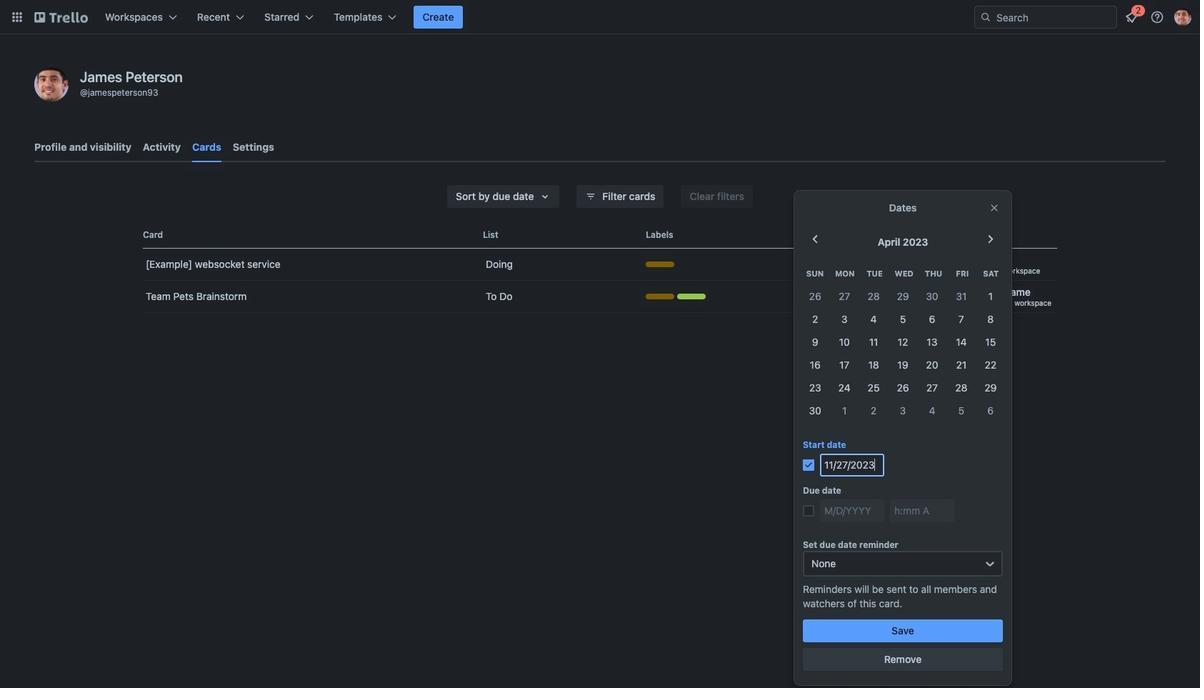 Task type: locate. For each thing, give the bounding box(es) containing it.
row group
[[801, 285, 1006, 422]]

M/D/YYYY text field
[[820, 454, 885, 477]]

james peterson (jamespeterson93) image right open information menu icon
[[1175, 9, 1192, 26]]

M/D/YYYY text field
[[820, 500, 885, 522]]

2 row from the top
[[801, 285, 1006, 308]]

1 vertical spatial james peterson (jamespeterson93) image
[[34, 67, 69, 101]]

color: bold lime, title: "team task" element
[[678, 294, 706, 299]]

close popover image
[[989, 202, 1001, 214]]

grid
[[801, 262, 1006, 422]]

search image
[[981, 11, 992, 23]]

color: yellow, title: none image
[[646, 294, 675, 299]]

Add time text field
[[890, 500, 955, 522]]

cell
[[801, 285, 830, 308], [830, 285, 859, 308], [859, 285, 889, 308], [889, 285, 918, 308], [918, 285, 947, 308], [947, 285, 976, 308], [976, 285, 1006, 308], [801, 308, 830, 331], [830, 308, 859, 331], [859, 308, 889, 331], [889, 308, 918, 331], [918, 308, 947, 331], [947, 308, 976, 331], [976, 308, 1006, 331], [801, 331, 830, 354], [830, 331, 859, 354], [859, 331, 889, 354], [889, 331, 918, 354], [918, 331, 947, 354], [947, 331, 976, 354], [976, 331, 1006, 354], [801, 354, 830, 377], [830, 354, 859, 377], [859, 354, 889, 377], [889, 354, 918, 377], [918, 354, 947, 377], [947, 354, 976, 377], [976, 354, 1006, 377], [801, 377, 830, 400], [830, 377, 859, 400], [859, 377, 889, 400], [889, 377, 918, 400], [918, 377, 947, 400], [947, 377, 976, 400], [976, 377, 1006, 400], [801, 400, 830, 422], [830, 400, 859, 422], [859, 400, 889, 422], [889, 400, 918, 422], [918, 400, 947, 422], [947, 400, 976, 422], [976, 400, 1006, 422]]

7 row from the top
[[801, 400, 1006, 422]]

james peterson (jamespeterson93) image down back to home image
[[34, 67, 69, 101]]

1 horizontal spatial james peterson (jamespeterson93) image
[[1175, 9, 1192, 26]]

james peterson (jamespeterson93) image
[[1175, 9, 1192, 26], [34, 67, 69, 101]]

open information menu image
[[1151, 10, 1165, 24]]

Search field
[[992, 7, 1117, 27]]

row
[[801, 262, 1006, 285], [801, 285, 1006, 308], [801, 308, 1006, 331], [801, 331, 1006, 354], [801, 354, 1006, 377], [801, 377, 1006, 400], [801, 400, 1006, 422]]

2 notifications image
[[1123, 9, 1141, 26]]

0 vertical spatial james peterson (jamespeterson93) image
[[1175, 9, 1192, 26]]



Task type: vqa. For each thing, say whether or not it's contained in the screenshot.
bottom the 'M/D/YYYY' text box
yes



Task type: describe. For each thing, give the bounding box(es) containing it.
color: yellow, title: "ready to merge" element
[[646, 262, 675, 267]]

6 row from the top
[[801, 377, 1006, 400]]

1 row from the top
[[801, 262, 1006, 285]]

3 row from the top
[[801, 308, 1006, 331]]

0 horizontal spatial james peterson (jamespeterson93) image
[[34, 67, 69, 101]]

5 row from the top
[[801, 354, 1006, 377]]

primary element
[[0, 0, 1201, 34]]

back to home image
[[34, 6, 88, 29]]

4 row from the top
[[801, 331, 1006, 354]]



